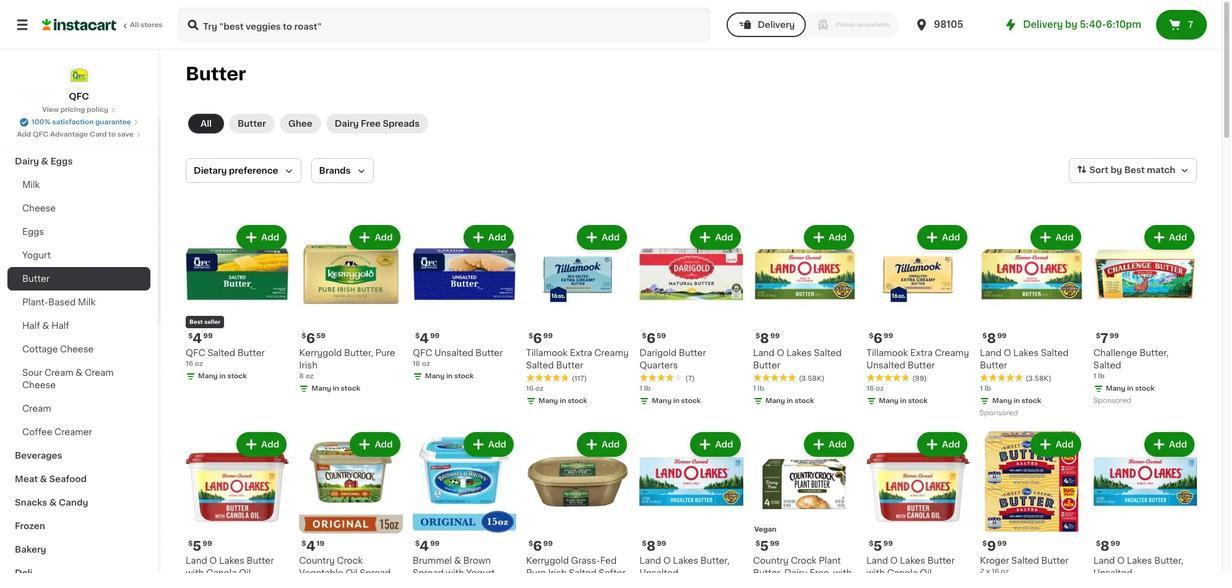 Task type: describe. For each thing, give the bounding box(es) containing it.
2 5 from the left
[[874, 540, 882, 553]]

dietary preference button
[[186, 158, 301, 183]]

4 for country crock vegetable oil spread
[[306, 540, 315, 553]]

country for 4
[[299, 557, 335, 566]]

1 5 from the left
[[193, 540, 201, 553]]

tillamook for salted
[[526, 349, 568, 358]]

half & half
[[22, 322, 69, 331]]

produce link
[[7, 126, 150, 150]]

challenge butter, salted 1 lb
[[1094, 349, 1169, 380]]

3 oil from the left
[[920, 569, 932, 574]]

kerrygold butter, pure irish 8 oz
[[299, 349, 395, 380]]

milk link
[[7, 173, 150, 197]]

1 land o lakes salted butter from the left
[[980, 349, 1069, 370]]

produce
[[15, 134, 53, 142]]

irish inside kerrygold grass-fed pure irish salted softe
[[548, 569, 567, 574]]

guarantee
[[95, 119, 131, 126]]

brands
[[319, 167, 351, 175]]

kroger
[[980, 557, 1009, 566]]

dairy free spreads link
[[326, 114, 428, 134]]

salted inside tillamook extra creamy salted butter
[[526, 362, 554, 370]]

$ 4 99 for salted
[[188, 333, 213, 346]]

kroger salted butter
[[980, 557, 1069, 566]]

6 for kerrygold grass-fed pure irish salted softe
[[533, 540, 542, 553]]

(99)
[[913, 376, 927, 383]]

salted inside kerrygold grass-fed pure irish salted softe
[[569, 569, 597, 574]]

quarters
[[640, 362, 678, 370]]

sour cream & cream cheese link
[[7, 362, 150, 397]]

darigold
[[640, 349, 677, 358]]

cheese inside 'cottage cheese' link
[[60, 345, 94, 354]]

seafood
[[49, 475, 87, 484]]

tillamook extra creamy salted butter
[[526, 349, 629, 370]]

vegan
[[754, 527, 777, 533]]

1 $ 5 99 from the left
[[188, 540, 212, 553]]

beverages
[[15, 452, 62, 461]]

best for best match
[[1125, 166, 1145, 175]]

lists link
[[7, 35, 150, 59]]

ghee
[[288, 119, 312, 128]]

cream inside cream link
[[22, 405, 51, 414]]

brown
[[463, 557, 491, 566]]

& for brummel
[[454, 557, 461, 566]]

sort
[[1090, 166, 1109, 175]]

dairy for dairy free spreads
[[335, 119, 359, 128]]

qfc salted butter 16 oz
[[186, 349, 265, 368]]

crock for 5
[[791, 557, 817, 566]]

Search field
[[178, 9, 710, 41]]

$ 6 59 for kerrygold butter, pure irish
[[302, 333, 326, 346]]

bakery
[[15, 546, 46, 555]]

oz inside qfc salted butter 16 oz
[[195, 361, 203, 368]]

pure inside kerrygold grass-fed pure irish salted softe
[[526, 569, 546, 574]]

butter inside 'darigold butter quarters'
[[679, 349, 706, 358]]

snacks
[[15, 499, 47, 508]]

100% satisfaction guarantee
[[32, 119, 131, 126]]

extra for unsalted
[[910, 349, 933, 358]]

2 (3.58k) from the left
[[799, 376, 825, 383]]

snacks & candy
[[15, 499, 88, 508]]

99 inside $ 7 99
[[1110, 333, 1119, 340]]

meat
[[15, 475, 38, 484]]

1 with from the left
[[186, 569, 204, 574]]

$ 4 99 for unsalted
[[415, 333, 440, 346]]

$ inside $ 9 99
[[983, 541, 987, 548]]

frozen link
[[7, 515, 150, 539]]

product group containing 7
[[1094, 223, 1197, 408]]

view
[[42, 106, 59, 113]]

thanksgiving
[[15, 110, 74, 119]]

all for all stores
[[130, 22, 139, 28]]

2 $ 5 99 from the left
[[869, 540, 893, 553]]

candy
[[59, 499, 88, 508]]

challenge
[[1094, 349, 1138, 358]]

lists
[[35, 43, 56, 51]]

qfc for qfc salted butter 16 oz
[[186, 349, 205, 358]]

butter, inside country crock plant butter, dairy free, wit
[[753, 569, 782, 574]]

irish inside kerrygold butter, pure irish 8 oz
[[299, 362, 318, 370]]

2 with from the left
[[867, 569, 885, 574]]

creamy for tillamook extra creamy unsalted butter
[[935, 349, 969, 358]]

coffee creamer
[[22, 428, 92, 437]]

brummel & brown spread with yogurt
[[413, 557, 495, 574]]

cheese inside cheese link
[[22, 204, 56, 213]]

dietary
[[194, 167, 227, 175]]

qfc unsalted butter 16 oz
[[413, 349, 503, 368]]

16 oz for tillamook extra creamy unsalted butter
[[867, 386, 884, 393]]

free,
[[810, 569, 831, 574]]

butter inside tillamook extra creamy unsalted butter
[[908, 362, 935, 370]]

tillamook for unsalted
[[867, 349, 908, 358]]

16 inside qfc salted butter 16 oz
[[186, 361, 193, 368]]

butter, inside challenge butter, salted 1 lb
[[1140, 349, 1169, 358]]

$ inside $ 4 19
[[302, 541, 306, 548]]

seller
[[204, 320, 221, 325]]

6 for kerrygold butter, pure irish
[[306, 333, 315, 346]]

dietary preference
[[194, 167, 278, 175]]

service type group
[[727, 12, 900, 37]]

vegetable
[[299, 569, 343, 574]]

cottage cheese link
[[7, 338, 150, 362]]

1 vertical spatial butter link
[[7, 267, 150, 291]]

match
[[1147, 166, 1176, 175]]

59 for darigold butter quarters
[[657, 333, 666, 340]]

& for meat
[[40, 475, 47, 484]]

to
[[108, 131, 116, 138]]

5:40-
[[1080, 20, 1106, 29]]

delivery button
[[727, 12, 806, 37]]

4 for brummel & brown spread with yogurt
[[420, 540, 429, 553]]

bakery link
[[7, 539, 150, 562]]

all stores
[[130, 22, 163, 28]]

recipes link
[[7, 79, 150, 103]]

ghee link
[[280, 114, 321, 134]]

save
[[117, 131, 134, 138]]

7 button
[[1156, 10, 1207, 40]]

dairy for dairy & eggs
[[15, 157, 39, 166]]

add inside add qfc advantage card to save link
[[17, 131, 31, 138]]

1 (3.58k) from the left
[[1026, 376, 1052, 383]]

sour
[[22, 369, 42, 378]]

preference
[[229, 167, 278, 175]]

add qfc advantage card to save
[[17, 131, 134, 138]]

& for dairy
[[41, 157, 48, 166]]

kerrygold for pure
[[526, 557, 569, 566]]

$ 4 99 up "brummel"
[[415, 540, 440, 553]]

$ 6 99 for kerrygold grass-fed pure irish salted softe
[[529, 540, 553, 553]]

eggs link
[[7, 220, 150, 244]]

plant-based milk link
[[7, 291, 150, 315]]

butter inside product group
[[1042, 557, 1069, 566]]

fed
[[600, 557, 617, 566]]

& for snacks
[[49, 499, 57, 508]]

2 land o lakes butter with canola oil from the left
[[867, 557, 955, 574]]

best match
[[1125, 166, 1176, 175]]

all for all
[[201, 119, 212, 128]]

cream link
[[7, 397, 150, 421]]

brands button
[[311, 158, 374, 183]]

stores
[[140, 22, 163, 28]]

16 inside qfc unsalted butter 16 oz
[[413, 361, 420, 368]]

unsalted inside qfc unsalted butter 16 oz
[[435, 349, 473, 358]]

coffee creamer link
[[7, 421, 150, 445]]

dairy inside country crock plant butter, dairy free, wit
[[784, 569, 808, 574]]

plant-based milk
[[22, 298, 95, 307]]



Task type: locate. For each thing, give the bounding box(es) containing it.
5
[[193, 540, 201, 553], [874, 540, 882, 553], [760, 540, 769, 553]]

0 horizontal spatial best
[[189, 320, 203, 325]]

0 vertical spatial yogurt
[[22, 251, 51, 260]]

$ 8 99
[[983, 333, 1007, 346], [756, 333, 780, 346], [642, 540, 666, 553], [1096, 540, 1120, 553]]

0 horizontal spatial land o lakes salted butter
[[753, 349, 842, 370]]

eggs
[[50, 157, 73, 166], [22, 228, 44, 236]]

& down produce
[[41, 157, 48, 166]]

with inside brummel & brown spread with yogurt
[[446, 569, 464, 574]]

2 creamy from the left
[[935, 349, 969, 358]]

4 for qfc salted butter
[[193, 333, 202, 346]]

sponsored badge image for 8
[[980, 410, 1018, 417]]

19
[[317, 541, 325, 548]]

land o lakes salted butter
[[980, 349, 1069, 370], [753, 349, 842, 370]]

0 horizontal spatial butter link
[[7, 267, 150, 291]]

1 canola from the left
[[206, 569, 237, 574]]

1 horizontal spatial kerrygold
[[526, 557, 569, 566]]

1 horizontal spatial butter link
[[229, 114, 275, 134]]

0 horizontal spatial canola
[[206, 569, 237, 574]]

0 horizontal spatial yogurt
[[22, 251, 51, 260]]

cottage cheese
[[22, 345, 94, 354]]

creamy inside tillamook extra creamy unsalted butter
[[935, 349, 969, 358]]

milk
[[22, 181, 40, 189], [78, 298, 95, 307]]

1 creamy from the left
[[594, 349, 629, 358]]

2 horizontal spatial 5
[[874, 540, 882, 553]]

2 canola from the left
[[887, 569, 918, 574]]

qfc link
[[67, 64, 91, 103]]

plant-
[[22, 298, 48, 307]]

0 horizontal spatial dairy
[[15, 157, 39, 166]]

0 vertical spatial 7
[[1189, 20, 1194, 29]]

extra
[[570, 349, 592, 358], [910, 349, 933, 358]]

meat & seafood link
[[7, 468, 150, 492]]

crock up free,
[[791, 557, 817, 566]]

2 horizontal spatial 1 lb
[[980, 386, 991, 393]]

tillamook extra creamy unsalted butter
[[867, 349, 969, 370]]

creamy inside tillamook extra creamy salted butter
[[594, 349, 629, 358]]

0 horizontal spatial land o lakes butter with canola oil
[[186, 557, 274, 574]]

1 horizontal spatial dairy
[[335, 119, 359, 128]]

2 vertical spatial dairy
[[784, 569, 808, 574]]

coffee
[[22, 428, 52, 437]]

(7)
[[686, 376, 695, 383]]

0 vertical spatial irish
[[299, 362, 318, 370]]

qfc for qfc unsalted butter 16 oz
[[413, 349, 432, 358]]

creamy for tillamook extra creamy salted butter
[[594, 349, 629, 358]]

meat & seafood
[[15, 475, 87, 484]]

6 for darigold butter quarters
[[647, 333, 656, 346]]

by right sort
[[1111, 166, 1122, 175]]

all inside all 'link'
[[201, 119, 212, 128]]

1 horizontal spatial irish
[[548, 569, 567, 574]]

None search field
[[177, 7, 711, 42]]

$ 6 59
[[302, 333, 326, 346], [642, 333, 666, 346]]

0 horizontal spatial eggs
[[22, 228, 44, 236]]

land
[[980, 349, 1002, 358], [753, 349, 775, 358], [186, 557, 207, 566], [640, 557, 661, 566], [867, 557, 888, 566], [1094, 557, 1115, 566]]

country for 5
[[753, 557, 789, 566]]

qfc inside qfc salted butter 16 oz
[[186, 349, 205, 358]]

yogurt inside brummel & brown spread with yogurt
[[467, 569, 495, 574]]

1 inside challenge butter, salted 1 lb
[[1094, 374, 1097, 380]]

2 extra from the left
[[910, 349, 933, 358]]

1 $ 6 59 from the left
[[302, 333, 326, 346]]

best left match
[[1125, 166, 1145, 175]]

1 horizontal spatial crock
[[791, 557, 817, 566]]

1 vertical spatial sponsored badge image
[[980, 410, 1018, 417]]

yogurt down brown
[[467, 569, 495, 574]]

yogurt up plant-
[[22, 251, 51, 260]]

$ 4 99 down 'best seller'
[[188, 333, 213, 346]]

grass-
[[571, 557, 600, 566]]

product group
[[186, 223, 289, 385], [299, 223, 403, 397], [413, 223, 516, 385], [526, 223, 630, 409], [640, 223, 743, 409], [753, 223, 857, 409], [867, 223, 970, 409], [980, 223, 1084, 421], [1094, 223, 1197, 408], [186, 430, 289, 574], [299, 430, 403, 574], [413, 430, 516, 574], [526, 430, 630, 574], [640, 430, 743, 574], [753, 430, 857, 574], [867, 430, 970, 574], [980, 430, 1084, 574], [1094, 430, 1197, 574]]

extra inside tillamook extra creamy unsalted butter
[[910, 349, 933, 358]]

country down vegan
[[753, 557, 789, 566]]

pure inside kerrygold butter, pure irish 8 oz
[[375, 349, 395, 358]]

frozen
[[15, 523, 45, 531]]

0 horizontal spatial extra
[[570, 349, 592, 358]]

milk inside milk link
[[22, 181, 40, 189]]

policy
[[87, 106, 108, 113]]

2 vertical spatial cheese
[[22, 381, 56, 390]]

1 vertical spatial yogurt
[[467, 569, 495, 574]]

2 half from the left
[[51, 322, 69, 331]]

butter link up based
[[7, 267, 150, 291]]

2 1 lb from the left
[[980, 386, 991, 393]]

& inside snacks & candy link
[[49, 499, 57, 508]]

0 vertical spatial by
[[1066, 20, 1078, 29]]

by for sort
[[1111, 166, 1122, 175]]

1 lb
[[640, 386, 651, 393], [980, 386, 991, 393], [753, 386, 764, 393]]

2 crock from the left
[[791, 557, 817, 566]]

1 vertical spatial 7
[[1101, 333, 1109, 346]]

& inside half & half link
[[42, 322, 49, 331]]

best seller
[[189, 320, 221, 325]]

7
[[1189, 20, 1194, 29], [1101, 333, 1109, 346]]

1 country from the left
[[299, 557, 335, 566]]

extra up (117)
[[570, 349, 592, 358]]

land o lakes butter with canola oil
[[186, 557, 274, 574], [867, 557, 955, 574]]

1 tillamook from the left
[[526, 349, 568, 358]]

butter,
[[344, 349, 373, 358], [1140, 349, 1169, 358], [701, 557, 730, 566], [1155, 557, 1184, 566], [753, 569, 782, 574]]

6 up the darigold
[[647, 333, 656, 346]]

0 horizontal spatial (3.58k)
[[799, 376, 825, 383]]

cheese down sour
[[22, 381, 56, 390]]

all left "stores"
[[130, 22, 139, 28]]

98105 button
[[914, 7, 989, 42]]

0 vertical spatial cheese
[[22, 204, 56, 213]]

2 horizontal spatial oil
[[920, 569, 932, 574]]

butter, inside kerrygold butter, pure irish 8 oz
[[344, 349, 373, 358]]

100% satisfaction guarantee button
[[19, 115, 139, 128]]

0 horizontal spatial 16 oz
[[526, 386, 544, 393]]

0 vertical spatial sponsored badge image
[[1094, 398, 1131, 405]]

$ 6 59 for darigold butter quarters
[[642, 333, 666, 346]]

2 horizontal spatial $ 5 99
[[869, 540, 893, 553]]

all inside all stores link
[[130, 22, 139, 28]]

0 horizontal spatial delivery
[[758, 20, 795, 29]]

0 horizontal spatial creamy
[[594, 349, 629, 358]]

sour cream & cream cheese
[[22, 369, 114, 390]]

0 horizontal spatial kerrygold
[[299, 349, 342, 358]]

59 for kerrygold butter, pure irish
[[316, 333, 326, 340]]

qfc for qfc
[[69, 92, 89, 101]]

1 vertical spatial pure
[[526, 569, 546, 574]]

1 horizontal spatial tillamook
[[867, 349, 908, 358]]

2 $ 6 59 from the left
[[642, 333, 666, 346]]

4 for qfc unsalted butter
[[420, 333, 429, 346]]

2 tillamook from the left
[[867, 349, 908, 358]]

1 horizontal spatial creamy
[[935, 349, 969, 358]]

1 land o lakes butter, unsalted from the left
[[640, 557, 730, 574]]

1 vertical spatial best
[[189, 320, 203, 325]]

0 horizontal spatial crock
[[337, 557, 363, 566]]

country inside country crock plant butter, dairy free, wit
[[753, 557, 789, 566]]

brummel
[[413, 557, 452, 566]]

view pricing policy
[[42, 106, 108, 113]]

1 horizontal spatial 16 oz
[[867, 386, 884, 393]]

crock inside country crock plant butter, dairy free, wit
[[791, 557, 817, 566]]

creamer
[[55, 428, 92, 437]]

2 land o lakes butter, unsalted from the left
[[1094, 557, 1184, 574]]

& left candy
[[49, 499, 57, 508]]

milk right based
[[78, 298, 95, 307]]

Best match Sort by field
[[1069, 158, 1197, 183]]

spread
[[413, 569, 444, 574]]

1 horizontal spatial by
[[1111, 166, 1122, 175]]

delivery inside button
[[758, 20, 795, 29]]

dairy down produce
[[15, 157, 39, 166]]

3 $ 5 99 from the left
[[756, 540, 780, 553]]

0 horizontal spatial all
[[130, 22, 139, 28]]

unsalted inside tillamook extra creamy unsalted butter
[[867, 362, 906, 370]]

crock inside the country crock vegetable oil spread
[[337, 557, 363, 566]]

1 vertical spatial by
[[1111, 166, 1122, 175]]

butter link right all 'link'
[[229, 114, 275, 134]]

1 horizontal spatial sponsored badge image
[[1094, 398, 1131, 405]]

milk down dairy & eggs
[[22, 181, 40, 189]]

1 horizontal spatial half
[[51, 322, 69, 331]]

cheese down half & half link
[[60, 345, 94, 354]]

$ 4 99
[[188, 333, 213, 346], [415, 333, 440, 346], [415, 540, 440, 553]]

4 left 19
[[306, 540, 315, 553]]

0 horizontal spatial irish
[[299, 362, 318, 370]]

spreads
[[383, 119, 420, 128]]

half
[[22, 322, 40, 331], [51, 322, 69, 331]]

delivery
[[1023, 20, 1063, 29], [758, 20, 795, 29]]

16 oz down tillamook extra creamy unsalted butter
[[867, 386, 884, 393]]

half down plant-based milk
[[51, 322, 69, 331]]

2 horizontal spatial dairy
[[784, 569, 808, 574]]

cream down 'cottage cheese' link
[[85, 369, 114, 378]]

& left brown
[[454, 557, 461, 566]]

oil inside the country crock vegetable oil spread
[[346, 569, 358, 574]]

3 5 from the left
[[760, 540, 769, 553]]

all up dietary
[[201, 119, 212, 128]]

tillamook inside tillamook extra creamy unsalted butter
[[867, 349, 908, 358]]

all stores link
[[42, 7, 163, 42]]

butter link
[[229, 114, 275, 134], [7, 267, 150, 291]]

0 vertical spatial dairy
[[335, 119, 359, 128]]

0 vertical spatial milk
[[22, 181, 40, 189]]

0 horizontal spatial pure
[[375, 349, 395, 358]]

all
[[130, 22, 139, 28], [201, 119, 212, 128]]

1 horizontal spatial land o lakes butter, unsalted
[[1094, 557, 1184, 574]]

0 horizontal spatial 1 lb
[[640, 386, 651, 393]]

country inside the country crock vegetable oil spread
[[299, 557, 335, 566]]

4 up qfc unsalted butter 16 oz
[[420, 333, 429, 346]]

1 horizontal spatial canola
[[887, 569, 918, 574]]

1 vertical spatial dairy
[[15, 157, 39, 166]]

in
[[219, 374, 226, 380], [446, 374, 453, 380], [333, 386, 339, 393], [1127, 386, 1134, 393], [560, 398, 566, 405], [673, 398, 680, 405], [900, 398, 907, 405], [1014, 398, 1020, 405], [787, 398, 793, 405]]

0 horizontal spatial 5
[[193, 540, 201, 553]]

crock up vegetable
[[337, 557, 363, 566]]

59 up the darigold
[[657, 333, 666, 340]]

0 horizontal spatial land o lakes butter, unsalted
[[640, 557, 730, 574]]

3 1 lb from the left
[[753, 386, 764, 393]]

0 vertical spatial kerrygold
[[299, 349, 342, 358]]

add
[[17, 131, 31, 138], [261, 233, 279, 242], [375, 233, 393, 242], [488, 233, 506, 242], [602, 233, 620, 242], [715, 233, 733, 242], [829, 233, 847, 242], [942, 233, 960, 242], [1056, 233, 1074, 242], [1169, 233, 1187, 242], [261, 441, 279, 450], [375, 441, 393, 450], [488, 441, 506, 450], [602, 441, 620, 450], [715, 441, 733, 450], [829, 441, 847, 450], [942, 441, 960, 450], [1056, 441, 1074, 450], [1169, 441, 1187, 450]]

kerrygold inside kerrygold grass-fed pure irish salted softe
[[526, 557, 569, 566]]

59 up kerrygold butter, pure irish 8 oz
[[316, 333, 326, 340]]

1 horizontal spatial extra
[[910, 349, 933, 358]]

butter inside qfc unsalted butter 16 oz
[[476, 349, 503, 358]]

& up cottage
[[42, 322, 49, 331]]

kerrygold
[[299, 349, 342, 358], [526, 557, 569, 566]]

pricing
[[60, 106, 85, 113]]

6 up kerrygold grass-fed pure irish salted softe
[[533, 540, 542, 553]]

2 land o lakes salted butter from the left
[[753, 349, 842, 370]]

1 1 lb from the left
[[640, 386, 651, 393]]

2 16 oz from the left
[[867, 386, 884, 393]]

1 land o lakes butter with canola oil from the left
[[186, 557, 274, 574]]

by left 5:40-
[[1066, 20, 1078, 29]]

2 oil from the left
[[346, 569, 358, 574]]

★★★★★
[[526, 374, 570, 383], [526, 374, 570, 383], [640, 374, 683, 383], [640, 374, 683, 383], [867, 374, 910, 383], [867, 374, 910, 383], [980, 374, 1024, 383], [980, 374, 1024, 383], [753, 374, 797, 383], [753, 374, 797, 383]]

$ 6 59 up kerrygold butter, pure irish 8 oz
[[302, 333, 326, 346]]

dairy left free,
[[784, 569, 808, 574]]

98105
[[934, 20, 964, 29]]

6 up tillamook extra creamy salted butter on the bottom of the page
[[533, 333, 542, 346]]

& for half
[[42, 322, 49, 331]]

0 horizontal spatial sponsored badge image
[[980, 410, 1018, 417]]

all link
[[188, 114, 224, 134]]

sponsored badge image
[[1094, 398, 1131, 405], [980, 410, 1018, 417]]

2 59 from the left
[[657, 333, 666, 340]]

1 horizontal spatial oil
[[346, 569, 358, 574]]

salted inside challenge butter, salted 1 lb
[[1094, 362, 1122, 370]]

1 horizontal spatial best
[[1125, 166, 1145, 175]]

0 horizontal spatial half
[[22, 322, 40, 331]]

$ 6 99 up tillamook extra creamy salted butter on the bottom of the page
[[529, 333, 553, 346]]

extra inside tillamook extra creamy salted butter
[[570, 349, 592, 358]]

1 horizontal spatial 7
[[1189, 20, 1194, 29]]

0 vertical spatial all
[[130, 22, 139, 28]]

3 with from the left
[[446, 569, 464, 574]]

6 up kerrygold butter, pure irish 8 oz
[[306, 333, 315, 346]]

$ 4 99 up qfc unsalted butter 16 oz
[[415, 333, 440, 346]]

0 horizontal spatial 7
[[1101, 333, 1109, 346]]

based
[[48, 298, 76, 307]]

milk inside plant-based milk link
[[78, 298, 95, 307]]

delivery for delivery
[[758, 20, 795, 29]]

sponsored badge image for 7
[[1094, 398, 1131, 405]]

butter inside qfc salted butter 16 oz
[[238, 349, 265, 358]]

tillamook inside tillamook extra creamy salted butter
[[526, 349, 568, 358]]

4 down 'best seller'
[[193, 333, 202, 346]]

country crock plant butter, dairy free, wit
[[753, 557, 852, 574]]

1 extra from the left
[[570, 349, 592, 358]]

& down 'cottage cheese' link
[[76, 369, 83, 378]]

1 horizontal spatial all
[[201, 119, 212, 128]]

free
[[361, 119, 381, 128]]

lb inside challenge butter, salted 1 lb
[[1098, 374, 1105, 380]]

dairy left free
[[335, 119, 359, 128]]

1 vertical spatial eggs
[[22, 228, 44, 236]]

1 horizontal spatial 1 lb
[[753, 386, 764, 393]]

cream up coffee
[[22, 405, 51, 414]]

1 horizontal spatial milk
[[78, 298, 95, 307]]

best for best seller
[[189, 320, 203, 325]]

1 horizontal spatial land o lakes butter with canola oil
[[867, 557, 955, 574]]

kerrygold grass-fed pure irish salted softe
[[526, 557, 626, 574]]

dairy & eggs link
[[7, 150, 150, 173]]

satisfaction
[[52, 119, 94, 126]]

instacart logo image
[[42, 17, 116, 32]]

$ 5 99
[[188, 540, 212, 553], [869, 540, 893, 553], [756, 540, 780, 553]]

$ 6 99 for tillamook extra creamy salted butter
[[529, 333, 553, 346]]

by for delivery
[[1066, 20, 1078, 29]]

99 inside $ 9 99
[[998, 541, 1007, 548]]

0 horizontal spatial with
[[186, 569, 204, 574]]

$ 6 59 up the darigold
[[642, 333, 666, 346]]

1 horizontal spatial (3.58k)
[[1026, 376, 1052, 383]]

yogurt link
[[7, 244, 150, 267]]

0 horizontal spatial oil
[[239, 569, 251, 574]]

& inside sour cream & cream cheese
[[76, 369, 83, 378]]

4 up "brummel"
[[420, 540, 429, 553]]

$ 6 99 up tillamook extra creamy unsalted butter
[[869, 333, 893, 346]]

delivery by 5:40-6:10pm link
[[1004, 17, 1142, 32]]

1 horizontal spatial eggs
[[50, 157, 73, 166]]

product group containing 9
[[980, 430, 1084, 574]]

dairy
[[335, 119, 359, 128], [15, 157, 39, 166], [784, 569, 808, 574]]

1 vertical spatial cheese
[[60, 345, 94, 354]]

& inside dairy & eggs link
[[41, 157, 48, 166]]

1 horizontal spatial country
[[753, 557, 789, 566]]

6 for tillamook extra creamy unsalted butter
[[874, 333, 883, 346]]

8 inside kerrygold butter, pure irish 8 oz
[[299, 374, 304, 380]]

advantage
[[50, 131, 88, 138]]

cheese up eggs link
[[22, 204, 56, 213]]

2 country from the left
[[753, 557, 789, 566]]

2 horizontal spatial with
[[867, 569, 885, 574]]

1 horizontal spatial yogurt
[[467, 569, 495, 574]]

oz inside kerrygold butter, pure irish 8 oz
[[306, 374, 314, 380]]

& inside brummel & brown spread with yogurt
[[454, 557, 461, 566]]

1 vertical spatial kerrygold
[[526, 557, 569, 566]]

salted
[[208, 349, 235, 358], [1041, 349, 1069, 358], [814, 349, 842, 358], [526, 362, 554, 370], [1094, 362, 1122, 370], [1012, 557, 1039, 566], [569, 569, 597, 574]]

$ 6 99 for tillamook extra creamy unsalted butter
[[869, 333, 893, 346]]

6 for tillamook extra creamy salted butter
[[533, 333, 542, 346]]

0 horizontal spatial $ 6 59
[[302, 333, 326, 346]]

delivery for delivery by 5:40-6:10pm
[[1023, 20, 1063, 29]]

0 horizontal spatial tillamook
[[526, 349, 568, 358]]

o
[[1004, 349, 1011, 358], [777, 349, 784, 358], [209, 557, 217, 566], [663, 557, 671, 566], [890, 557, 898, 566], [1117, 557, 1125, 566]]

view pricing policy link
[[42, 105, 116, 115]]

best left seller
[[189, 320, 203, 325]]

thanksgiving link
[[7, 103, 150, 126]]

kerrygold inside kerrygold butter, pure irish 8 oz
[[299, 349, 342, 358]]

& right the meat
[[40, 475, 47, 484]]

1 vertical spatial all
[[201, 119, 212, 128]]

$ 4 19
[[302, 540, 325, 553]]

cream down cottage cheese
[[45, 369, 73, 378]]

cheese
[[22, 204, 56, 213], [60, 345, 94, 354], [22, 381, 56, 390]]

1 59 from the left
[[316, 333, 326, 340]]

1 horizontal spatial with
[[446, 569, 464, 574]]

half down plant-
[[22, 322, 40, 331]]

best inside best match sort by field
[[1125, 166, 1145, 175]]

dairy & eggs
[[15, 157, 73, 166]]

0 vertical spatial eggs
[[50, 157, 73, 166]]

1 vertical spatial milk
[[78, 298, 95, 307]]

0 vertical spatial pure
[[375, 349, 395, 358]]

0 vertical spatial best
[[1125, 166, 1145, 175]]

qfc
[[69, 92, 89, 101], [33, 131, 48, 138], [186, 349, 205, 358], [413, 349, 432, 358]]

(117)
[[572, 376, 587, 383]]

salted inside qfc salted butter 16 oz
[[208, 349, 235, 358]]

0 horizontal spatial country
[[299, 557, 335, 566]]

1 16 oz from the left
[[526, 386, 544, 393]]

oz inside qfc unsalted butter 16 oz
[[422, 361, 430, 368]]

many in stock inside product group
[[1106, 386, 1155, 393]]

card
[[90, 131, 107, 138]]

1 horizontal spatial 5
[[760, 540, 769, 553]]

tillamook
[[526, 349, 568, 358], [867, 349, 908, 358]]

0 horizontal spatial milk
[[22, 181, 40, 189]]

extra for salted
[[570, 349, 592, 358]]

cheese inside sour cream & cream cheese
[[22, 381, 56, 390]]

qfc logo image
[[67, 64, 91, 88]]

16 oz down tillamook extra creamy salted butter on the bottom of the page
[[526, 386, 544, 393]]

country up vegetable
[[299, 557, 335, 566]]

0 horizontal spatial by
[[1066, 20, 1078, 29]]

butter inside tillamook extra creamy salted butter
[[556, 362, 583, 370]]

0 vertical spatial butter link
[[229, 114, 275, 134]]

1 horizontal spatial delivery
[[1023, 20, 1063, 29]]

0 horizontal spatial 59
[[316, 333, 326, 340]]

1 horizontal spatial land o lakes salted butter
[[980, 349, 1069, 370]]

16 oz
[[526, 386, 544, 393], [867, 386, 884, 393]]

eggs down advantage at the left of the page
[[50, 157, 73, 166]]

qfc inside qfc unsalted butter 16 oz
[[413, 349, 432, 358]]

$ 7 99
[[1096, 333, 1119, 346]]

1 half from the left
[[22, 322, 40, 331]]

add button
[[238, 227, 286, 249], [351, 227, 399, 249], [465, 227, 513, 249], [578, 227, 626, 249], [692, 227, 740, 249], [805, 227, 853, 249], [919, 227, 967, 249], [1032, 227, 1080, 249], [1146, 227, 1194, 249], [238, 434, 286, 456], [351, 434, 399, 456], [465, 434, 513, 456], [578, 434, 626, 456], [692, 434, 740, 456], [805, 434, 853, 456], [919, 434, 967, 456], [1032, 434, 1080, 456], [1146, 434, 1194, 456]]

eggs up "yogurt" link
[[22, 228, 44, 236]]

1 horizontal spatial pure
[[526, 569, 546, 574]]

100%
[[32, 119, 50, 126]]

$ 6 99 up kerrygold grass-fed pure irish salted softe
[[529, 540, 553, 553]]

& inside meat & seafood link
[[40, 475, 47, 484]]

16 oz for tillamook extra creamy salted butter
[[526, 386, 544, 393]]

beverages link
[[7, 445, 150, 468]]

0 horizontal spatial $ 5 99
[[188, 540, 212, 553]]

1 oil from the left
[[239, 569, 251, 574]]

by inside field
[[1111, 166, 1122, 175]]

1 crock from the left
[[337, 557, 363, 566]]

$ inside $ 7 99
[[1096, 333, 1101, 340]]

kerrygold for irish
[[299, 349, 342, 358]]

7 inside 'button'
[[1189, 20, 1194, 29]]

dairy free spreads
[[335, 119, 420, 128]]

6 up tillamook extra creamy unsalted butter
[[874, 333, 883, 346]]

1 horizontal spatial $ 5 99
[[756, 540, 780, 553]]

crock for 4
[[337, 557, 363, 566]]

1 horizontal spatial $ 6 59
[[642, 333, 666, 346]]

extra up (99)
[[910, 349, 933, 358]]



Task type: vqa. For each thing, say whether or not it's contained in the screenshot.
All associated with All
yes



